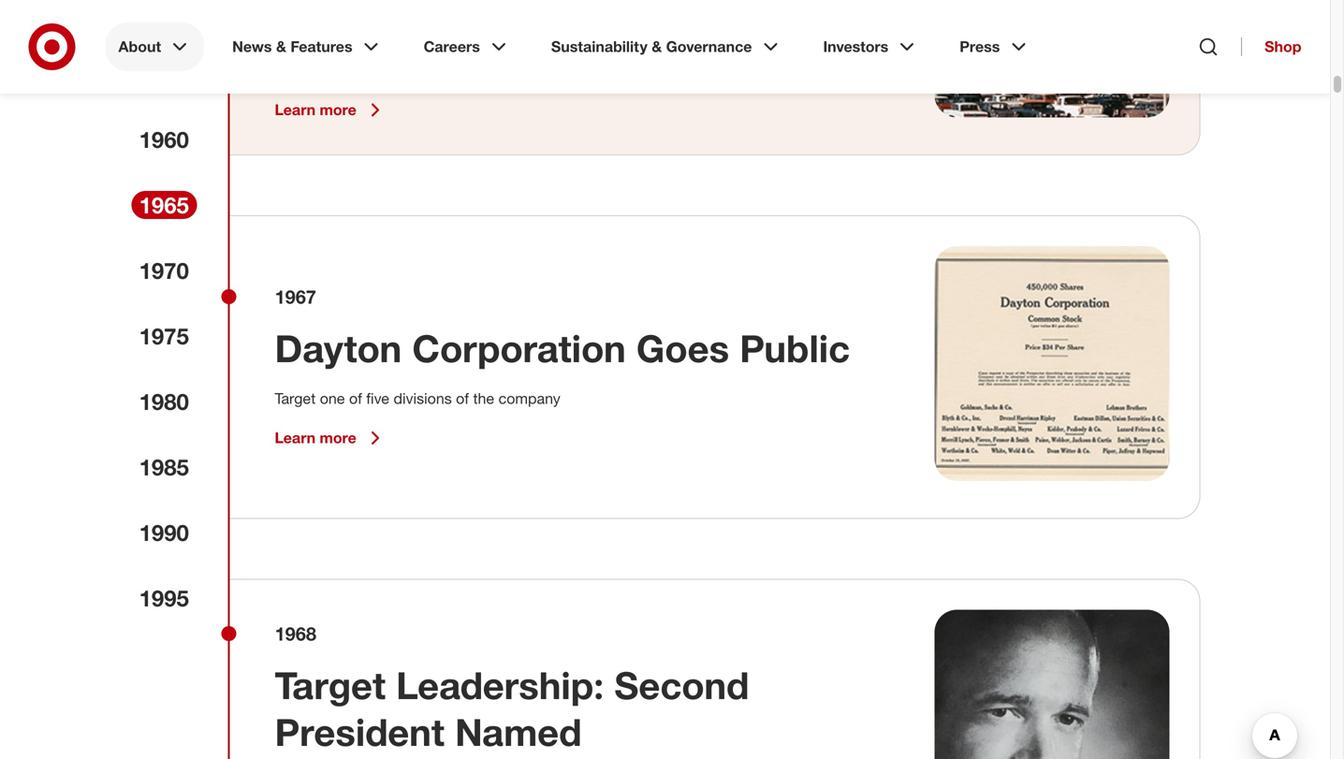 Task type: describe. For each thing, give the bounding box(es) containing it.
more for first "learn more" button from the bottom of the page
[[320, 429, 357, 447]]

shop link
[[1242, 37, 1302, 56]]

investors link
[[811, 22, 932, 71]]

first
[[634, 37, 659, 55]]

1990 link
[[132, 519, 197, 547]]

1965
[[139, 192, 189, 219]]

1980 link
[[132, 388, 197, 416]]

1 of from the left
[[349, 390, 362, 408]]

its
[[712, 37, 728, 55]]

1967
[[275, 286, 317, 308]]

target for target opened two stores in denver, colorado, as the first step in its national expansion plans.
[[275, 37, 316, 55]]

about
[[118, 37, 161, 56]]

1960
[[139, 126, 189, 153]]

a parking lot with cars and a building in the background image
[[935, 0, 1170, 118]]

target one of five divisions of the company
[[275, 390, 561, 408]]

dayton corporation goes public button
[[275, 325, 850, 372]]

2 of from the left
[[456, 390, 469, 408]]

colorado,
[[520, 37, 585, 55]]

target leadership: second president named
[[275, 663, 750, 755]]

text, letter image
[[935, 246, 1170, 481]]

public
[[740, 326, 850, 372]]

press
[[960, 37, 1001, 56]]

1968
[[275, 623, 317, 645]]

national
[[732, 37, 785, 55]]

news
[[232, 37, 272, 56]]

expansion
[[789, 37, 858, 55]]

1 vertical spatial the
[[473, 390, 495, 408]]

1965 link
[[132, 191, 197, 219]]

named
[[455, 709, 582, 755]]

company
[[499, 390, 561, 408]]

divisions
[[394, 390, 452, 408]]

investors
[[824, 37, 889, 56]]

2 learn more from the top
[[275, 429, 357, 447]]

goes
[[637, 326, 730, 372]]

plans.
[[275, 62, 314, 80]]

1980
[[139, 388, 189, 415]]

2 learn from the top
[[275, 429, 316, 447]]

1 in from the left
[[450, 37, 462, 55]]

1970 link
[[132, 257, 197, 285]]

a man with a large forehead image
[[935, 610, 1170, 760]]

leadership:
[[396, 663, 604, 708]]

& for governance
[[652, 37, 662, 56]]

as
[[589, 37, 604, 55]]

1 learn from the top
[[275, 101, 316, 119]]

1975 link
[[132, 322, 197, 350]]

two
[[376, 37, 400, 55]]

second
[[615, 663, 750, 708]]

1995 link
[[132, 584, 197, 612]]



Task type: locate. For each thing, give the bounding box(es) containing it.
1 horizontal spatial &
[[652, 37, 662, 56]]

2 vertical spatial target
[[275, 663, 386, 708]]

1995
[[139, 585, 189, 612]]

sustainability
[[551, 37, 648, 56]]

learn more down one
[[275, 429, 357, 447]]

1975
[[139, 323, 189, 350]]

the inside target opened two stores in denver, colorado, as the first step in its national expansion plans.
[[608, 37, 630, 55]]

1 & from the left
[[276, 37, 287, 56]]

the
[[608, 37, 630, 55], [473, 390, 495, 408]]

0 vertical spatial more
[[320, 101, 357, 119]]

features
[[291, 37, 353, 56]]

more for second "learn more" button from the bottom
[[320, 101, 357, 119]]

1970
[[139, 257, 189, 284]]

2 more from the top
[[320, 429, 357, 447]]

2 target from the top
[[275, 390, 316, 408]]

1 vertical spatial learn more button
[[275, 427, 387, 450]]

& up plans.
[[276, 37, 287, 56]]

0 vertical spatial learn
[[275, 101, 316, 119]]

1985 link
[[132, 453, 197, 481]]

careers link
[[411, 22, 523, 71]]

target for target one of five divisions of the company
[[275, 390, 316, 408]]

sustainability & governance
[[551, 37, 752, 56]]

learn more button down plans.
[[275, 99, 387, 122]]

more down opened
[[320, 101, 357, 119]]

learn more
[[275, 101, 357, 119], [275, 429, 357, 447]]

&
[[276, 37, 287, 56], [652, 37, 662, 56]]

learn
[[275, 101, 316, 119], [275, 429, 316, 447]]

learn more down plans.
[[275, 101, 357, 119]]

in right stores
[[450, 37, 462, 55]]

learn more button
[[275, 99, 387, 122], [275, 427, 387, 450]]

target for target leadership: second president named
[[275, 663, 386, 708]]

target up president
[[275, 663, 386, 708]]

1990
[[139, 519, 189, 546]]

about link
[[105, 22, 204, 71]]

learn more button down one
[[275, 427, 387, 450]]

in left its
[[696, 37, 708, 55]]

0 horizontal spatial &
[[276, 37, 287, 56]]

shop
[[1265, 37, 1302, 56]]

the left company
[[473, 390, 495, 408]]

news & features link
[[219, 22, 396, 71]]

dayton corporation goes public
[[275, 326, 850, 372]]

of right divisions
[[456, 390, 469, 408]]

1 learn more button from the top
[[275, 99, 387, 122]]

news & features
[[232, 37, 353, 56]]

sustainability & governance link
[[538, 22, 796, 71]]

target up plans.
[[275, 37, 316, 55]]

1 vertical spatial more
[[320, 429, 357, 447]]

1 learn more from the top
[[275, 101, 357, 119]]

1 target from the top
[[275, 37, 316, 55]]

more down one
[[320, 429, 357, 447]]

of left 'five' at the left bottom
[[349, 390, 362, 408]]

target inside target opened two stores in denver, colorado, as the first step in its national expansion plans.
[[275, 37, 316, 55]]

& for features
[[276, 37, 287, 56]]

dayton
[[275, 326, 402, 372]]

corporation
[[412, 326, 626, 372]]

in
[[450, 37, 462, 55], [696, 37, 708, 55]]

five
[[366, 390, 390, 408]]

target inside "target leadership: second president named"
[[275, 663, 386, 708]]

1 horizontal spatial the
[[608, 37, 630, 55]]

0 horizontal spatial of
[[349, 390, 362, 408]]

of
[[349, 390, 362, 408], [456, 390, 469, 408]]

target left one
[[275, 390, 316, 408]]

target
[[275, 37, 316, 55], [275, 390, 316, 408], [275, 663, 386, 708]]

0 horizontal spatial in
[[450, 37, 462, 55]]

step
[[663, 37, 692, 55]]

& left 'step'
[[652, 37, 662, 56]]

denver,
[[466, 37, 516, 55]]

1960 link
[[132, 125, 197, 154]]

careers
[[424, 37, 480, 56]]

0 vertical spatial the
[[608, 37, 630, 55]]

1 vertical spatial target
[[275, 390, 316, 408]]

one
[[320, 390, 345, 408]]

1 more from the top
[[320, 101, 357, 119]]

1 horizontal spatial in
[[696, 37, 708, 55]]

1985
[[139, 454, 189, 481]]

0 vertical spatial target
[[275, 37, 316, 55]]

president
[[275, 709, 445, 755]]

target opened two stores in denver, colorado, as the first step in its national expansion plans.
[[275, 37, 858, 80]]

1 vertical spatial learn
[[275, 429, 316, 447]]

0 vertical spatial learn more button
[[275, 99, 387, 122]]

0 horizontal spatial the
[[473, 390, 495, 408]]

press link
[[947, 22, 1044, 71]]

the right as
[[608, 37, 630, 55]]

more
[[320, 101, 357, 119], [320, 429, 357, 447]]

governance
[[666, 37, 752, 56]]

1 horizontal spatial of
[[456, 390, 469, 408]]

1 vertical spatial learn more
[[275, 429, 357, 447]]

2 learn more button from the top
[[275, 427, 387, 450]]

stores
[[404, 37, 446, 55]]

0 vertical spatial learn more
[[275, 101, 357, 119]]

2 in from the left
[[696, 37, 708, 55]]

opened
[[320, 37, 372, 55]]

3 target from the top
[[275, 663, 386, 708]]

2 & from the left
[[652, 37, 662, 56]]



Task type: vqa. For each thing, say whether or not it's contained in the screenshot.
more,
no



